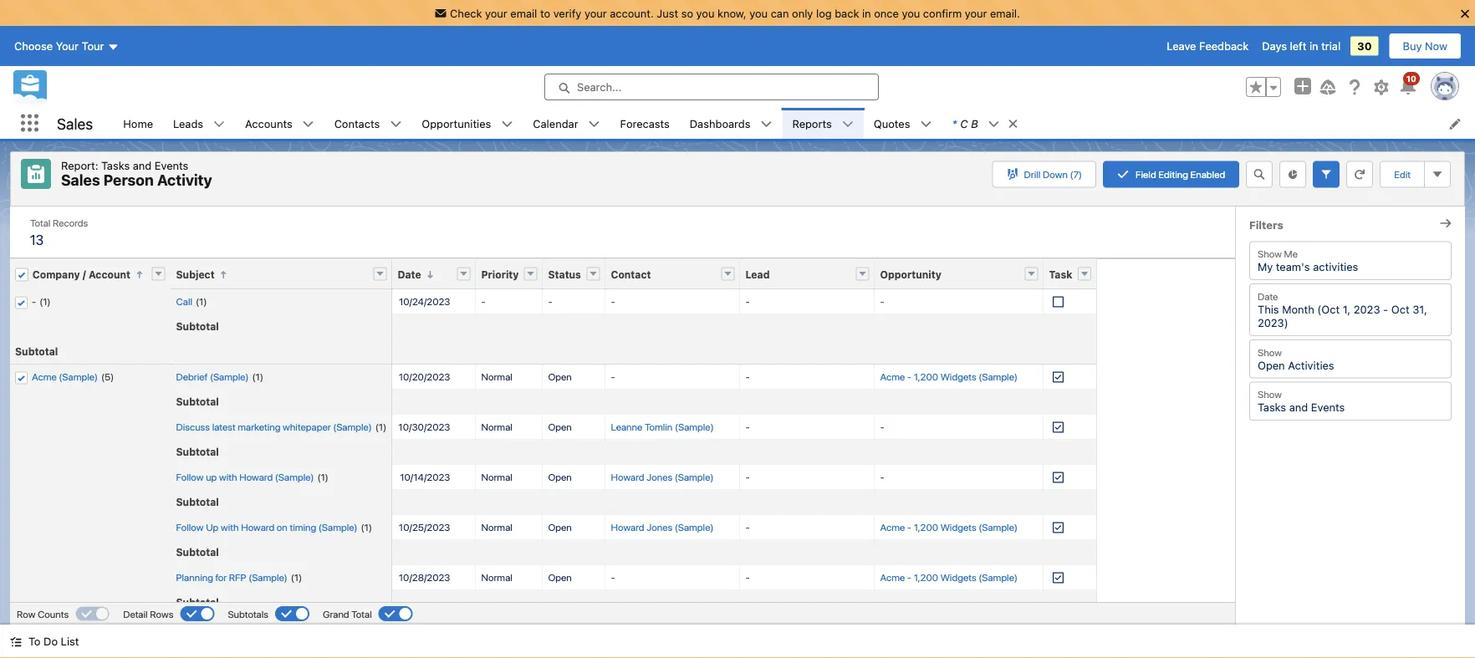 Task type: describe. For each thing, give the bounding box(es) containing it.
0 vertical spatial in
[[862, 7, 871, 19]]

choose your tour
[[14, 40, 104, 52]]

so
[[681, 7, 693, 19]]

text default image for opportunities
[[501, 118, 513, 130]]

opportunities link
[[412, 108, 501, 139]]

opportunities
[[422, 117, 491, 130]]

email
[[510, 7, 537, 19]]

leads list item
[[163, 108, 235, 139]]

accounts
[[245, 117, 292, 130]]

2 your from the left
[[585, 7, 607, 19]]

calendar list item
[[523, 108, 610, 139]]

home
[[123, 117, 153, 130]]

only
[[792, 7, 813, 19]]

contacts
[[334, 117, 380, 130]]

text default image for *
[[988, 118, 1000, 130]]

3 you from the left
[[902, 7, 920, 19]]

verify
[[553, 7, 582, 19]]

1 you from the left
[[696, 7, 715, 19]]

account.
[[610, 7, 654, 19]]

can
[[771, 7, 789, 19]]

once
[[874, 7, 899, 19]]

check your email to verify your account. just so you know, you can only log back in once you confirm your email.
[[450, 7, 1020, 19]]

leads link
[[163, 108, 213, 139]]

contacts link
[[324, 108, 390, 139]]

text default image for quotes
[[920, 118, 932, 130]]

3 your from the left
[[965, 7, 987, 19]]

text default image for calendar
[[588, 118, 600, 130]]

10
[[1406, 74, 1417, 83]]

to do list
[[28, 635, 79, 648]]

accounts list item
[[235, 108, 324, 139]]

search... button
[[544, 74, 879, 100]]

1 text default image from the left
[[1007, 118, 1019, 130]]

text default image for accounts
[[302, 118, 314, 130]]

sales
[[57, 114, 93, 132]]

search...
[[577, 81, 622, 93]]

contacts list item
[[324, 108, 412, 139]]

accounts link
[[235, 108, 302, 139]]

just
[[657, 7, 678, 19]]

home link
[[113, 108, 163, 139]]

forecasts link
[[610, 108, 680, 139]]



Task type: locate. For each thing, give the bounding box(es) containing it.
1 horizontal spatial text default image
[[988, 118, 1000, 130]]

*
[[952, 117, 957, 130]]

text default image inside opportunities list item
[[501, 118, 513, 130]]

days left in trial
[[1262, 40, 1341, 52]]

feedback
[[1199, 40, 1249, 52]]

2 horizontal spatial your
[[965, 7, 987, 19]]

your
[[56, 40, 79, 52]]

you
[[696, 7, 715, 19], [750, 7, 768, 19], [902, 7, 920, 19]]

text default image inside contacts list item
[[390, 118, 402, 130]]

left
[[1290, 40, 1307, 52]]

email.
[[990, 7, 1020, 19]]

text default image inside reports list item
[[842, 118, 854, 130]]

buy now button
[[1389, 33, 1462, 59]]

know,
[[718, 7, 747, 19]]

choose your tour button
[[13, 33, 120, 59]]

1 vertical spatial in
[[1310, 40, 1318, 52]]

reports
[[792, 117, 832, 130]]

0 horizontal spatial you
[[696, 7, 715, 19]]

reports list item
[[782, 108, 864, 139]]

3 text default image from the left
[[988, 118, 1000, 130]]

trial
[[1321, 40, 1341, 52]]

now
[[1425, 40, 1448, 52]]

* c b
[[952, 117, 978, 130]]

in right back
[[862, 7, 871, 19]]

text default image for reports
[[842, 118, 854, 130]]

check
[[450, 7, 482, 19]]

2 horizontal spatial text default image
[[1007, 118, 1019, 130]]

your left 'email.'
[[965, 7, 987, 19]]

choose
[[14, 40, 53, 52]]

you right so
[[696, 7, 715, 19]]

your
[[485, 7, 507, 19], [585, 7, 607, 19], [965, 7, 987, 19]]

quotes link
[[864, 108, 920, 139]]

text default image inside accounts list item
[[302, 118, 314, 130]]

2 you from the left
[[750, 7, 768, 19]]

text default image
[[1007, 118, 1019, 130], [390, 118, 402, 130], [988, 118, 1000, 130]]

you right once
[[902, 7, 920, 19]]

text default image inside calendar list item
[[588, 118, 600, 130]]

1 horizontal spatial in
[[1310, 40, 1318, 52]]

list item containing *
[[942, 108, 1027, 139]]

dashboards
[[690, 117, 751, 130]]

calendar
[[533, 117, 578, 130]]

leave feedback
[[1167, 40, 1249, 52]]

10 button
[[1398, 72, 1420, 97]]

text default image right reports
[[842, 118, 854, 130]]

text default image right leads
[[213, 118, 225, 130]]

group
[[1246, 77, 1281, 97]]

to
[[540, 7, 550, 19]]

your left the email
[[485, 7, 507, 19]]

back
[[835, 7, 859, 19]]

list
[[61, 635, 79, 648]]

b
[[971, 117, 978, 130]]

text default image for dashboards
[[761, 118, 772, 130]]

text default image inside "quotes" list item
[[920, 118, 932, 130]]

text default image right accounts
[[302, 118, 314, 130]]

buy
[[1403, 40, 1422, 52]]

in right 'left'
[[1310, 40, 1318, 52]]

1 your from the left
[[485, 7, 507, 19]]

quotes list item
[[864, 108, 942, 139]]

list containing home
[[113, 108, 1475, 139]]

text default image for contacts
[[390, 118, 402, 130]]

text default image inside dashboards list item
[[761, 118, 772, 130]]

2 text default image from the left
[[390, 118, 402, 130]]

text default image inside to do list button
[[10, 636, 22, 648]]

text default image left *
[[920, 118, 932, 130]]

text default image left reports "link"
[[761, 118, 772, 130]]

do
[[44, 635, 58, 648]]

calendar link
[[523, 108, 588, 139]]

tour
[[82, 40, 104, 52]]

days
[[1262, 40, 1287, 52]]

buy now
[[1403, 40, 1448, 52]]

text default image
[[213, 118, 225, 130], [302, 118, 314, 130], [501, 118, 513, 130], [588, 118, 600, 130], [761, 118, 772, 130], [842, 118, 854, 130], [920, 118, 932, 130], [10, 636, 22, 648]]

text default image inside leads list item
[[213, 118, 225, 130]]

list
[[113, 108, 1475, 139]]

confirm
[[923, 7, 962, 19]]

1 horizontal spatial your
[[585, 7, 607, 19]]

log
[[816, 7, 832, 19]]

dashboards link
[[680, 108, 761, 139]]

2 horizontal spatial you
[[902, 7, 920, 19]]

dashboards list item
[[680, 108, 782, 139]]

reports link
[[782, 108, 842, 139]]

1 horizontal spatial you
[[750, 7, 768, 19]]

you left can
[[750, 7, 768, 19]]

0 horizontal spatial your
[[485, 7, 507, 19]]

text default image for leads
[[213, 118, 225, 130]]

c
[[960, 117, 968, 130]]

forecasts
[[620, 117, 670, 130]]

to do list button
[[0, 625, 89, 658]]

leads
[[173, 117, 203, 130]]

to
[[28, 635, 41, 648]]

leave
[[1167, 40, 1196, 52]]

0 horizontal spatial text default image
[[390, 118, 402, 130]]

list item
[[942, 108, 1027, 139]]

leave feedback link
[[1167, 40, 1249, 52]]

30
[[1357, 40, 1372, 52]]

0 horizontal spatial in
[[862, 7, 871, 19]]

quotes
[[874, 117, 910, 130]]

text default image down the search...
[[588, 118, 600, 130]]

opportunities list item
[[412, 108, 523, 139]]

your right verify
[[585, 7, 607, 19]]

text default image left "to"
[[10, 636, 22, 648]]

text default image left calendar link at the left of page
[[501, 118, 513, 130]]

in
[[862, 7, 871, 19], [1310, 40, 1318, 52]]



Task type: vqa. For each thing, say whether or not it's contained in the screenshot.
INFO@SALESFORCE.COM link related to John Steele (Sample)
no



